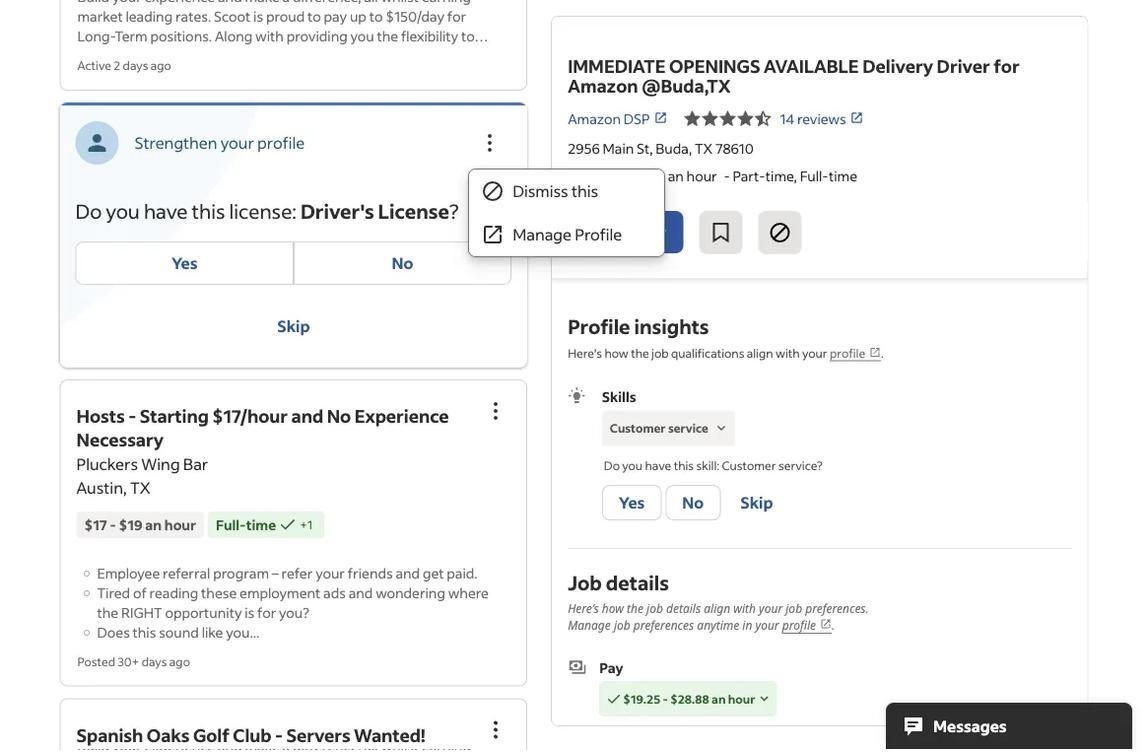 Task type: locate. For each thing, give the bounding box(es) containing it.
you for do you have this license:
[[106, 198, 140, 224]]

here's how the job qualifications align with your
[[568, 345, 830, 360]]

$28.88 inside $19.25 - $28.88 an hour button
[[671, 691, 710, 707]]

amazon up 2956
[[568, 109, 621, 127]]

profile inside manage profile menu item
[[575, 224, 622, 245]]

1 horizontal spatial profile
[[783, 617, 816, 633]]

you down up
[[350, 27, 374, 45]]

with right qualifications
[[776, 345, 800, 360]]

necessary
[[76, 428, 164, 451]]

an
[[668, 167, 684, 184], [145, 516, 162, 534], [712, 691, 726, 707]]

time down the 14 reviews link
[[829, 167, 858, 184]]

how down profile insights
[[605, 345, 629, 360]]

yes button for license:
[[75, 242, 294, 285]]

1 vertical spatial do
[[604, 458, 620, 473]]

1 vertical spatial is
[[245, 603, 255, 621]]

0 horizontal spatial time
[[246, 516, 276, 534]]

2 horizontal spatial hour
[[728, 691, 756, 707]]

build your experience and make a difference, all whilst earning market leading rates. scoot is proud to pay up to $150/day for long-term positions. along with providing you the flexibility to…
[[77, 0, 488, 45]]

do for do you have this skill:
[[604, 458, 620, 473]]

ago down sound
[[169, 654, 190, 669]]

hosts - starting $17/hour and no experience necessary button
[[76, 405, 449, 451]]

difference,
[[293, 0, 361, 5]]

immediate
[[568, 55, 666, 77]]

1 amazon from the top
[[568, 74, 639, 97]]

$19.25
[[568, 167, 610, 184], [623, 691, 661, 707]]

2 vertical spatial hour
[[728, 691, 756, 707]]

yes inside do you have this license: <b>driver's license</b>? group
[[171, 253, 198, 273]]

no down skill:
[[683, 492, 704, 513]]

program
[[213, 564, 269, 582]]

dismiss this menu item
[[469, 170, 665, 213]]

immediate openings available delivery driver for amazon @buda,tx
[[568, 55, 1020, 97]]

2 here's from the top
[[568, 600, 599, 617]]

1 vertical spatial for
[[994, 55, 1020, 77]]

1 vertical spatial profile
[[568, 314, 631, 339]]

1 horizontal spatial .
[[882, 345, 884, 360]]

with right preferences
[[734, 600, 756, 617]]

profile link
[[830, 345, 882, 361], [783, 617, 832, 634]]

servers
[[286, 724, 351, 746]]

tx up $19.25 - $28.88 an hour - part-time, full-time on the top
[[695, 139, 713, 157]]

1 vertical spatial .
[[832, 617, 835, 633]]

tx down wing
[[130, 478, 150, 498]]

customer down skills
[[610, 420, 666, 436]]

hour for $19.25 - $28.88 an hour - part-time, full-time
[[687, 167, 717, 184]]

1 horizontal spatial ?
[[817, 458, 823, 473]]

and up scoot
[[218, 0, 242, 5]]

ago
[[151, 58, 171, 73], [169, 654, 190, 669]]

yes down the do you have this license: driver's license ?
[[171, 253, 198, 273]]

0 horizontal spatial yes button
[[75, 242, 294, 285]]

1 horizontal spatial $28.88
[[671, 691, 710, 707]]

hour down in
[[728, 691, 756, 707]]

yes button down license:
[[75, 242, 294, 285]]

1 vertical spatial ?
[[817, 458, 823, 473]]

experience
[[355, 405, 449, 427]]

job actions menu is collapsed image
[[484, 718, 508, 742]]

hour inside button
[[728, 691, 756, 707]]

and right the $17/hour
[[291, 405, 324, 427]]

$19.25 down 'pay'
[[623, 691, 661, 707]]

matches your preference image
[[280, 520, 296, 530]]

the inside employee referral program – refer your friends and get paid. tired of reading these employment ads and wondering where the right opportunity is for you? does this sound like you...
[[97, 603, 118, 621]]

spanish
[[76, 724, 143, 746]]

14 reviews
[[780, 109, 847, 127]]

for down earning
[[447, 7, 466, 25]]

ago down positions. on the top left of page
[[151, 58, 171, 73]]

you?
[[279, 603, 310, 621]]

to down difference,
[[308, 7, 321, 25]]

how down job details
[[602, 600, 624, 617]]

customer
[[610, 420, 666, 436], [722, 458, 777, 473]]

0 vertical spatial how
[[605, 345, 629, 360]]

0 vertical spatial have
[[144, 198, 188, 224]]

license
[[378, 198, 449, 224]]

profile
[[257, 133, 305, 153], [830, 345, 866, 360], [783, 617, 816, 633]]

for right driver at right top
[[994, 55, 1020, 77]]

here's for here's how the job qualifications align with your
[[568, 345, 602, 360]]

ago for posted 30+ days ago
[[169, 654, 190, 669]]

0 horizontal spatial to
[[308, 7, 321, 25]]

-
[[613, 167, 619, 184], [724, 167, 730, 184], [128, 405, 136, 427], [110, 516, 116, 534], [663, 691, 668, 707], [275, 724, 283, 746]]

1 vertical spatial have
[[645, 458, 672, 473]]

full- up program
[[216, 516, 246, 534]]

1 vertical spatial amazon
[[568, 109, 621, 127]]

1 horizontal spatial with
[[734, 600, 756, 617]]

an down buda,
[[668, 167, 684, 184]]

1 vertical spatial tx
[[130, 478, 150, 498]]

2 vertical spatial you
[[622, 458, 643, 473]]

$28.88 down manage job preferences anytime in your
[[671, 691, 710, 707]]

details left in
[[666, 600, 701, 617]]

$28.88 down st,
[[622, 167, 665, 184]]

the down $150/day at left
[[377, 27, 398, 45]]

1 vertical spatial an
[[145, 516, 162, 534]]

2956
[[568, 139, 600, 157]]

experience
[[144, 0, 215, 5]]

2 horizontal spatial profile
[[830, 345, 866, 360]]

- right $17
[[110, 516, 116, 534]]

2 amazon from the top
[[568, 109, 621, 127]]

2 horizontal spatial for
[[994, 55, 1020, 77]]

no button for driver's
[[294, 242, 512, 285]]

1 horizontal spatial hour
[[687, 167, 717, 184]]

0 horizontal spatial you
[[106, 198, 140, 224]]

to…
[[461, 27, 488, 45]]

no button down license
[[294, 242, 512, 285]]

time,
[[766, 167, 797, 184]]

1 vertical spatial $28.88
[[671, 691, 710, 707]]

skip for skip link
[[277, 316, 310, 336]]

1 horizontal spatial no button
[[666, 485, 721, 520]]

align right qualifications
[[747, 345, 774, 360]]

posted
[[77, 654, 115, 669]]

reviews
[[798, 109, 847, 127]]

pluckers
[[76, 454, 138, 474]]

skip inside 'button'
[[741, 492, 773, 513]]

a
[[283, 0, 290, 5]]

an inside button
[[712, 691, 726, 707]]

. for here's how the job details align with your job preferences.
[[832, 617, 835, 633]]

0 horizontal spatial hour
[[164, 516, 196, 534]]

paid.
[[447, 564, 478, 582]]

$19.25 for $19.25 - $28.88 an hour
[[623, 691, 661, 707]]

this left skill:
[[674, 458, 694, 473]]

1 horizontal spatial yes button
[[602, 485, 662, 520]]

1 horizontal spatial no
[[392, 253, 414, 273]]

1 vertical spatial align
[[704, 600, 731, 617]]

1 vertical spatial full-
[[216, 516, 246, 534]]

skip for skip 'button'
[[741, 492, 773, 513]]

1 vertical spatial with
[[776, 345, 800, 360]]

- right club
[[275, 724, 283, 746]]

this down 2956
[[572, 181, 599, 201]]

is down make
[[253, 7, 263, 25]]

1 vertical spatial how
[[602, 600, 624, 617]]

- down main
[[613, 167, 619, 184]]

0 vertical spatial amazon
[[568, 74, 639, 97]]

the up does
[[97, 603, 118, 621]]

1 horizontal spatial full-
[[800, 167, 829, 184]]

- up necessary
[[128, 405, 136, 427]]

$28.88 for $19.25 - $28.88 an hour
[[671, 691, 710, 707]]

hour for $19.25 - $28.88 an hour
[[728, 691, 756, 707]]

progress progress bar
[[60, 103, 528, 105]]

flexibility
[[401, 27, 459, 45]]

employment
[[240, 584, 321, 601]]

amazon dsp link
[[568, 108, 668, 129]]

leading
[[126, 7, 173, 25]]

0 horizontal spatial service
[[668, 420, 709, 436]]

2 horizontal spatial no
[[683, 492, 704, 513]]

posted 30+ days ago
[[77, 654, 190, 669]]

1 horizontal spatial skip
[[741, 492, 773, 513]]

- down preferences
[[663, 691, 668, 707]]

service up skip 'button'
[[779, 458, 817, 473]]

is up you...
[[245, 603, 255, 621]]

you down customer service
[[622, 458, 643, 473]]

for
[[447, 7, 466, 25], [994, 55, 1020, 77], [257, 603, 276, 621]]

0 vertical spatial align
[[747, 345, 774, 360]]

0 horizontal spatial yes
[[171, 253, 198, 273]]

1 horizontal spatial you
[[350, 27, 374, 45]]

0 horizontal spatial align
[[704, 600, 731, 617]]

profile
[[575, 224, 622, 245], [568, 314, 631, 339]]

2 vertical spatial with
[[734, 600, 756, 617]]

details up preferences
[[606, 570, 669, 595]]

0 vertical spatial full-
[[800, 167, 829, 184]]

no left experience
[[327, 405, 351, 427]]

1 vertical spatial service
[[779, 458, 817, 473]]

pay
[[324, 7, 347, 25]]

0 vertical spatial ?
[[449, 198, 459, 224]]

earning
[[422, 0, 471, 5]]

no inside hosts - starting $17/hour and no experience necessary pluckers wing bar austin, tx
[[327, 405, 351, 427]]

and inside build your experience and make a difference, all whilst earning market leading rates. scoot is proud to pay up to $150/day for long-term positions. along with providing you the flexibility to…
[[218, 0, 242, 5]]

days
[[123, 58, 148, 73], [142, 654, 167, 669]]

0 vertical spatial service
[[668, 420, 709, 436]]

with down proud
[[255, 27, 284, 45]]

1 horizontal spatial an
[[668, 167, 684, 184]]

no down license
[[392, 253, 414, 273]]

- inside button
[[663, 691, 668, 707]]

you down strengthen
[[106, 198, 140, 224]]

1 here's from the top
[[568, 345, 602, 360]]

1
[[308, 517, 312, 532]]

. for profile insights
[[882, 345, 884, 360]]

no button
[[294, 242, 512, 285], [666, 485, 721, 520]]

0 vertical spatial days
[[123, 58, 148, 73]]

0 vertical spatial an
[[668, 167, 684, 184]]

right
[[121, 603, 162, 621]]

no button for customer
[[666, 485, 721, 520]]

hour down buda,
[[687, 167, 717, 184]]

profile link for profile insights
[[830, 345, 882, 361]]

1 horizontal spatial service
[[779, 458, 817, 473]]

with for here's how the job details align with your job preferences.
[[734, 600, 756, 617]]

0 vertical spatial .
[[882, 345, 884, 360]]

dismiss
[[513, 181, 569, 201]]

employee referral program – refer your friends and get paid. tired of reading these employment ads and wondering where the right opportunity is for you? does this sound like you...
[[97, 564, 489, 641]]

manage for manage job preferences anytime in your
[[568, 617, 611, 633]]

2 horizontal spatial with
[[776, 345, 800, 360]]

have down strengthen
[[144, 198, 188, 224]]

days for 30+
[[142, 654, 167, 669]]

30+
[[118, 654, 139, 669]]

0 horizontal spatial an
[[145, 516, 162, 534]]

0 vertical spatial hour
[[687, 167, 717, 184]]

0 vertical spatial details
[[606, 570, 669, 595]]

positions.
[[150, 27, 212, 45]]

skip down do you have this skill: customer service ?
[[741, 492, 773, 513]]

profile for profile insights
[[830, 345, 866, 360]]

customer service button
[[602, 411, 735, 446]]

have for license:
[[144, 198, 188, 224]]

- for $19.25 - $28.88 an hour - part-time, full-time
[[613, 167, 619, 184]]

days right "30+"
[[142, 654, 167, 669]]

manage down job
[[568, 617, 611, 633]]

for down employment on the bottom left of the page
[[257, 603, 276, 621]]

1 vertical spatial $19.25
[[623, 691, 661, 707]]

align for qualifications
[[747, 345, 774, 360]]

0 vertical spatial yes
[[171, 253, 198, 273]]

0 horizontal spatial full-
[[216, 516, 246, 534]]

0 horizontal spatial tx
[[130, 478, 150, 498]]

- left part-
[[724, 167, 730, 184]]

1 vertical spatial yes
[[619, 492, 645, 513]]

$19.25 inside button
[[623, 691, 661, 707]]

active 2 days ago
[[77, 58, 171, 73]]

manage job preferences anytime in your
[[568, 617, 783, 633]]

0 vertical spatial profile link
[[830, 345, 882, 361]]

an right $19
[[145, 516, 162, 534]]

2 vertical spatial for
[[257, 603, 276, 621]]

skip
[[277, 316, 310, 336], [741, 492, 773, 513]]

scoot
[[214, 7, 251, 25]]

messages button
[[886, 703, 1133, 750]]

service left missing qualification icon
[[668, 420, 709, 436]]

0 horizontal spatial skip
[[277, 316, 310, 336]]

2 horizontal spatial you
[[622, 458, 643, 473]]

0 vertical spatial here's
[[568, 345, 602, 360]]

0 vertical spatial no
[[392, 253, 414, 273]]

0 horizontal spatial $28.88
[[622, 167, 665, 184]]

time left matches your preference image
[[246, 516, 276, 534]]

this inside employee referral program – refer your friends and get paid. tired of reading these employment ads and wondering where the right opportunity is for you? does this sound like you...
[[133, 623, 156, 641]]

an for $19.25 - $28.88 an hour - part-time, full-time
[[668, 167, 684, 184]]

0 horizontal spatial ?
[[449, 198, 459, 224]]

1 horizontal spatial have
[[645, 458, 672, 473]]

1 vertical spatial manage
[[568, 617, 611, 633]]

time
[[829, 167, 858, 184], [246, 516, 276, 534]]

1 vertical spatial no
[[327, 405, 351, 427]]

days right 2
[[123, 58, 148, 73]]

an down the anytime
[[712, 691, 726, 707]]

- inside hosts - starting $17/hour and no experience necessary pluckers wing bar austin, tx
[[128, 405, 136, 427]]

$19.25 down 2956
[[568, 167, 610, 184]]

amazon up amazon dsp
[[568, 74, 639, 97]]

customer service
[[610, 420, 709, 436]]

?
[[449, 198, 459, 224], [817, 458, 823, 473]]

here's down job
[[568, 600, 599, 617]]

have down customer service
[[645, 458, 672, 473]]

yes button for skill:
[[602, 485, 662, 520]]

no button down skill:
[[666, 485, 721, 520]]

amazon inside immediate openings available delivery driver for amazon @buda,tx
[[568, 74, 639, 97]]

yes down customer service
[[619, 492, 645, 513]]

the inside build your experience and make a difference, all whilst earning market leading rates. scoot is proud to pay up to $150/day for long-term positions. along with providing you the flexibility to…
[[377, 27, 398, 45]]

full- right 'time,' in the right top of the page
[[800, 167, 829, 184]]

is
[[253, 7, 263, 25], [245, 603, 255, 621]]

0 vertical spatial for
[[447, 7, 466, 25]]

and
[[218, 0, 242, 5], [291, 405, 324, 427], [396, 564, 420, 582], [349, 584, 373, 601]]

14
[[780, 109, 795, 127]]

the down profile insights
[[631, 345, 649, 360]]

customer up skip 'button'
[[722, 458, 777, 473]]

to down all
[[369, 7, 383, 25]]

insights
[[634, 314, 709, 339]]

1 horizontal spatial align
[[747, 345, 774, 360]]

0 horizontal spatial for
[[257, 603, 276, 621]]

these
[[201, 584, 237, 601]]

–
[[272, 564, 279, 582]]

not interested image
[[769, 221, 792, 245]]

0 vertical spatial no button
[[294, 242, 512, 285]]

no inside do you have this license: <b>driver's license</b>? group
[[392, 253, 414, 273]]

0 horizontal spatial do
[[75, 198, 102, 224]]

yes button
[[75, 242, 294, 285], [602, 485, 662, 520]]

friends
[[348, 564, 393, 582]]

1 horizontal spatial for
[[447, 7, 466, 25]]

your inside build your experience and make a difference, all whilst earning market leading rates. scoot is proud to pay up to $150/day for long-term positions. along with providing you the flexibility to…
[[112, 0, 142, 5]]

here's up skills
[[568, 345, 602, 360]]

0 horizontal spatial profile
[[257, 133, 305, 153]]

0 vertical spatial $28.88
[[622, 167, 665, 184]]

do
[[75, 198, 102, 224], [604, 458, 620, 473]]

do you have this license: <b>driver's license</b>? group
[[75, 242, 512, 285]]

apply now
[[586, 222, 666, 242]]

2 vertical spatial no
[[683, 492, 704, 513]]

0 vertical spatial manage
[[513, 224, 572, 245]]

$150/day
[[386, 7, 445, 25]]

align left in
[[704, 600, 731, 617]]

0 vertical spatial yes button
[[75, 242, 294, 285]]

job down job details
[[647, 600, 663, 617]]

yes for license:
[[171, 253, 198, 273]]

for inside build your experience and make a difference, all whilst earning market leading rates. scoot is proud to pay up to $150/day for long-term positions. along with providing you the flexibility to…
[[447, 7, 466, 25]]

your
[[112, 0, 142, 5], [221, 133, 254, 153], [803, 345, 828, 360], [316, 564, 345, 582], [759, 600, 783, 617], [756, 617, 779, 633]]

dsp
[[624, 109, 650, 127]]

missing qualification image
[[713, 419, 731, 437]]

hour up the referral
[[164, 516, 196, 534]]

is inside employee referral program – refer your friends and get paid. tired of reading these employment ads and wondering where the right opportunity is for you? does this sound like you...
[[245, 603, 255, 621]]

details
[[606, 570, 669, 595], [666, 600, 701, 617]]

dismiss this
[[513, 181, 599, 201]]

skip down do you have this license: <b>driver's license</b>? group
[[277, 316, 310, 336]]

with
[[255, 27, 284, 45], [776, 345, 800, 360], [734, 600, 756, 617]]

manage inside manage profile menu item
[[513, 224, 572, 245]]

0 horizontal spatial $19.25
[[568, 167, 610, 184]]

1 vertical spatial hour
[[164, 516, 196, 534]]

amazon inside amazon dsp link
[[568, 109, 621, 127]]

0 horizontal spatial .
[[832, 617, 835, 633]]

? for do you have this skill: customer service ?
[[817, 458, 823, 473]]

yes button down customer service
[[602, 485, 662, 520]]

0 vertical spatial is
[[253, 7, 263, 25]]

you for do you have this skill:
[[622, 458, 643, 473]]

1 vertical spatial profile link
[[783, 617, 832, 634]]

this down right
[[133, 623, 156, 641]]

1 vertical spatial no button
[[666, 485, 721, 520]]

1 horizontal spatial time
[[829, 167, 858, 184]]

manage down dismiss
[[513, 224, 572, 245]]

1 vertical spatial days
[[142, 654, 167, 669]]

0 horizontal spatial no button
[[294, 242, 512, 285]]

term
[[115, 27, 148, 45]]

1 vertical spatial yes button
[[602, 485, 662, 520]]



Task type: vqa. For each thing, say whether or not it's contained in the screenshot.
license: Have
yes



Task type: describe. For each thing, give the bounding box(es) containing it.
apply
[[586, 222, 630, 242]]

skip button
[[725, 485, 789, 520]]

employee
[[97, 564, 160, 582]]

4.4 out of 5 stars. link to 14 company reviews (opens in a new tab) image
[[684, 106, 772, 130]]

wanted!
[[354, 724, 426, 746]]

driver
[[937, 55, 991, 77]]

referral
[[163, 564, 210, 582]]

all
[[364, 0, 378, 5]]

and up the wondering
[[396, 564, 420, 582]]

rates.
[[175, 7, 211, 25]]

proud
[[266, 7, 305, 25]]

starting
[[140, 405, 209, 427]]

job down insights
[[652, 345, 669, 360]]

long-
[[77, 27, 115, 45]]

@buda,tx
[[642, 74, 731, 97]]

with inside build your experience and make a difference, all whilst earning market leading rates. scoot is proud to pay up to $150/day for long-term positions. along with providing you the flexibility to…
[[255, 27, 284, 45]]

job left preferences
[[614, 617, 631, 633]]

tx inside hosts - starting $17/hour and no experience necessary pluckers wing bar austin, tx
[[130, 478, 150, 498]]

you inside build your experience and make a difference, all whilst earning market leading rates. scoot is proud to pay up to $150/day for long-term positions. along with providing you the flexibility to…
[[350, 27, 374, 45]]

along
[[215, 27, 253, 45]]

you...
[[226, 623, 260, 641]]

preferences.
[[806, 600, 869, 617]]

0 vertical spatial profile
[[257, 133, 305, 153]]

here's how the job details align with your job preferences.
[[568, 600, 869, 617]]

14 reviews link
[[780, 109, 864, 127]]

$19
[[119, 516, 143, 534]]

2
[[114, 58, 121, 73]]

license:
[[229, 198, 297, 224]]

manage profile menu item
[[469, 213, 665, 256]]

active
[[77, 58, 111, 73]]

amazon dsp
[[568, 109, 650, 127]]

opportunity
[[165, 603, 242, 621]]

and inside hosts - starting $17/hour and no experience necessary pluckers wing bar austin, tx
[[291, 405, 324, 427]]

club
[[233, 724, 272, 746]]

- for hosts - starting $17/hour and no experience necessary pluckers wing bar austin, tx
[[128, 405, 136, 427]]

customer inside customer service 'button'
[[610, 420, 666, 436]]

main
[[603, 139, 634, 157]]

no for do you have this license: driver's license ?
[[392, 253, 414, 273]]

skip link
[[75, 301, 512, 352]]

service inside customer service 'button'
[[668, 420, 709, 436]]

$19.25 - $28.88 an hour
[[623, 691, 756, 707]]

for inside employee referral program – refer your friends and get paid. tired of reading these employment ads and wondering where the right opportunity is for you? does this sound like you...
[[257, 603, 276, 621]]

tired
[[97, 584, 130, 601]]

this inside dismiss this menu item
[[572, 181, 599, 201]]

$28.88 for $19.25 - $28.88 an hour - part-time, full-time
[[622, 167, 665, 184]]

wing
[[141, 454, 180, 474]]

non job content: strengthen your profile menu actions image
[[478, 131, 502, 155]]

- for $17 - $19 an hour
[[110, 516, 116, 534]]

profile insights
[[568, 314, 709, 339]]

profile for here's how the job details align with your job preferences.
[[783, 617, 816, 633]]

is inside build your experience and make a difference, all whilst earning market leading rates. scoot is proud to pay up to $150/day for long-term positions. along with providing you the flexibility to…
[[253, 7, 263, 25]]

st,
[[637, 139, 653, 157]]

available
[[764, 55, 859, 77]]

manage for manage profile
[[513, 224, 572, 245]]

apply now button
[[568, 211, 684, 253]]

does
[[97, 623, 130, 641]]

reading
[[149, 584, 198, 601]]

this left license:
[[192, 198, 225, 224]]

days for 2
[[123, 58, 148, 73]]

align for details
[[704, 600, 731, 617]]

do for do you have this license:
[[75, 198, 102, 224]]

an for $17 - $19 an hour
[[145, 516, 162, 534]]

yes for skill:
[[619, 492, 645, 513]]

build
[[77, 0, 110, 5]]

your inside employee referral program – refer your friends and get paid. tired of reading these employment ads and wondering where the right opportunity is for you? does this sound like you...
[[316, 564, 345, 582]]

where
[[448, 584, 489, 601]]

78610
[[716, 139, 754, 157]]

2 to from the left
[[369, 7, 383, 25]]

profile link for here's how the job details align with your job preferences.
[[783, 617, 832, 634]]

ago for active 2 days ago
[[151, 58, 171, 73]]

? for do you have this license: driver's license ?
[[449, 198, 459, 224]]

- for $19.25 - $28.88 an hour
[[663, 691, 668, 707]]

openings
[[670, 55, 761, 77]]

0 vertical spatial time
[[829, 167, 858, 184]]

have for skill:
[[645, 458, 672, 473]]

1 vertical spatial customer
[[722, 458, 777, 473]]

preferences
[[634, 617, 694, 633]]

an for $19.25 - $28.88 an hour
[[712, 691, 726, 707]]

providing
[[287, 27, 348, 45]]

how for here's how the job details align with your job preferences.
[[602, 600, 624, 617]]

for inside immediate openings available delivery driver for amazon @buda,tx
[[994, 55, 1020, 77]]

no for do you have this skill: customer service ?
[[683, 492, 704, 513]]

oaks
[[147, 724, 190, 746]]

and down the friends
[[349, 584, 373, 601]]

part-
[[733, 167, 766, 184]]

how for here's how the job qualifications align with your
[[605, 345, 629, 360]]

1 horizontal spatial tx
[[695, 139, 713, 157]]

$19.25 for $19.25 - $28.88 an hour - part-time, full-time
[[568, 167, 610, 184]]

market
[[77, 7, 123, 25]]

full-time
[[216, 516, 276, 534]]

austin,
[[76, 478, 127, 498]]

1 vertical spatial details
[[666, 600, 701, 617]]

save this job image
[[709, 221, 733, 245]]

spanish oaks golf club - servers wanted! button
[[76, 724, 426, 746]]

hour for $17 - $19 an hour
[[164, 516, 196, 534]]

do you have this license: driver's license ?
[[75, 198, 459, 224]]

1 to from the left
[[308, 7, 321, 25]]

qualifications
[[671, 345, 745, 360]]

$19.25 - $28.88 an hour - part-time, full-time
[[568, 167, 858, 184]]

$19.25 - $28.88 an hour button
[[600, 681, 777, 717]]

golf
[[193, 724, 230, 746]]

delivery
[[863, 55, 934, 77]]

job
[[568, 570, 602, 595]]

skills
[[602, 387, 636, 405]]

1 vertical spatial time
[[246, 516, 276, 534]]

job actions menu is collapsed image
[[484, 399, 508, 423]]

of
[[133, 584, 147, 601]]

strengthen
[[135, 133, 218, 153]]

+
[[300, 517, 308, 532]]

now
[[633, 222, 666, 242]]

up
[[350, 7, 367, 25]]

get
[[423, 564, 444, 582]]

$17
[[84, 516, 107, 534]]

sound
[[159, 623, 199, 641]]

anytime
[[697, 617, 740, 633]]

job left preferences.
[[786, 600, 803, 617]]

2956 main st, buda, tx 78610
[[568, 139, 754, 157]]

bar
[[183, 454, 208, 474]]

driver's
[[301, 198, 374, 224]]

strengthen your profile
[[135, 133, 305, 153]]

wondering
[[376, 584, 446, 601]]

buda,
[[656, 139, 692, 157]]

with for here's how the job qualifications align with your
[[776, 345, 800, 360]]

spanish oaks golf club - servers wanted!
[[76, 724, 426, 746]]

do you have this skill: customer service ?
[[604, 458, 823, 473]]

manage profile
[[513, 224, 622, 245]]

the down job details
[[627, 600, 644, 617]]

here's for here's how the job details align with your job preferences.
[[568, 600, 599, 617]]



